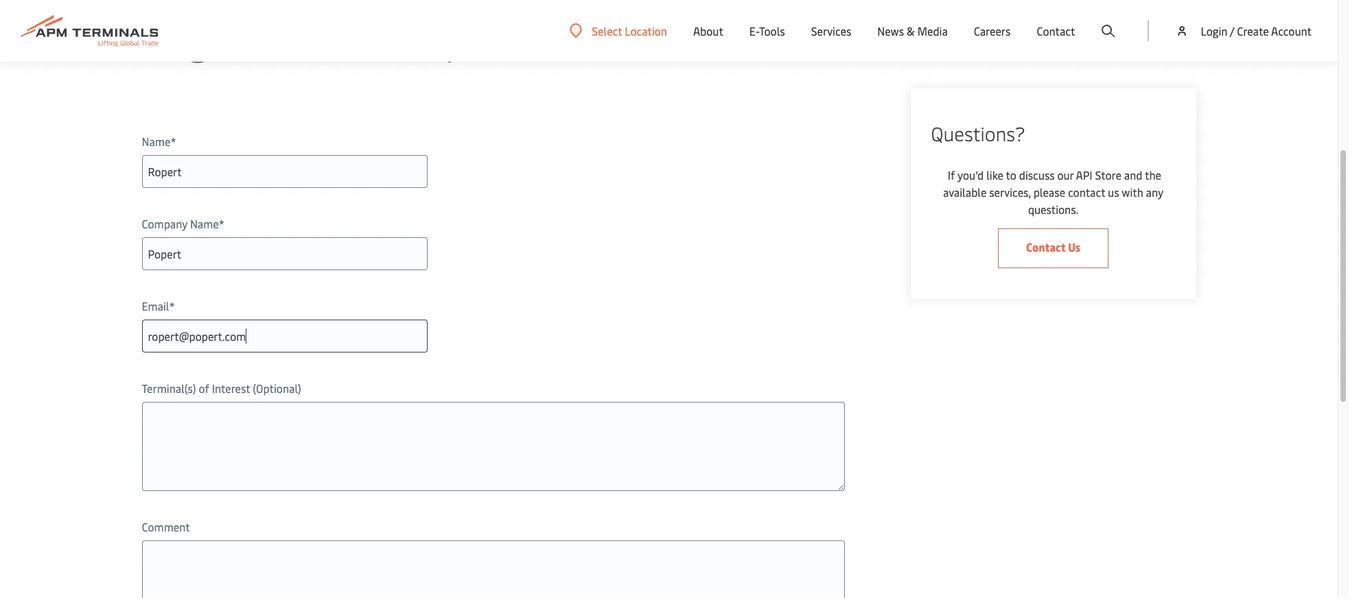 Task type: describe. For each thing, give the bounding box(es) containing it.
of
[[199, 381, 209, 396]]

Terminal(s) of Interest (Optional) text field
[[142, 402, 845, 492]]

if
[[948, 168, 956, 183]]

careers
[[974, 23, 1011, 38]]

about
[[694, 23, 724, 38]]

careers button
[[974, 0, 1011, 62]]

select
[[592, 23, 622, 38]]

select location
[[592, 23, 668, 38]]

us
[[1109, 185, 1120, 200]]

e-
[[750, 23, 760, 38]]

Name text field
[[142, 155, 428, 188]]

terminal(s)
[[142, 381, 196, 396]]

news
[[878, 23, 905, 38]]

api inside if you'd like to discuss our api store and the available services, please contact us with any questions.
[[1077, 168, 1093, 183]]

contact
[[1037, 23, 1076, 38]]

account
[[1272, 23, 1312, 38]]

login / create account
[[1201, 23, 1312, 38]]

store
[[1096, 168, 1122, 183]]

any
[[1147, 185, 1164, 200]]

like
[[987, 168, 1004, 183]]

questions?
[[932, 120, 1026, 146]]

login / create account link
[[1176, 0, 1312, 62]]

our
[[1058, 168, 1074, 183]]

media
[[918, 23, 948, 38]]

0 horizontal spatial name
[[142, 134, 171, 149]]

register for api updates
[[142, 10, 565, 65]]

e-tools
[[750, 23, 785, 38]]

and
[[1125, 168, 1143, 183]]

company
[[142, 216, 187, 231]]

discuss
[[1020, 168, 1055, 183]]

contact
[[1069, 185, 1106, 200]]

services button
[[811, 0, 852, 62]]



Task type: vqa. For each thing, say whether or not it's contained in the screenshot.
discuss
yes



Task type: locate. For each thing, give the bounding box(es) containing it.
email
[[142, 299, 169, 314]]

tools
[[760, 23, 785, 38]]

services
[[811, 23, 852, 38]]

comment
[[142, 520, 190, 535]]

location
[[625, 23, 668, 38]]

e-tools button
[[750, 0, 785, 62]]

about button
[[694, 0, 724, 62]]

Comment text field
[[142, 541, 845, 599]]

available
[[944, 185, 987, 200]]

/
[[1231, 23, 1235, 38]]

create
[[1238, 23, 1270, 38]]

news & media
[[878, 23, 948, 38]]

news & media button
[[878, 0, 948, 62]]

0 vertical spatial name
[[142, 134, 171, 149]]

company name
[[142, 216, 219, 231]]

1 vertical spatial api
[[1077, 168, 1093, 183]]

0 horizontal spatial api
[[354, 10, 412, 65]]

api right for
[[354, 10, 412, 65]]

api up contact
[[1077, 168, 1093, 183]]

with
[[1122, 185, 1144, 200]]

api
[[354, 10, 412, 65], [1077, 168, 1093, 183]]

the
[[1146, 168, 1162, 183]]

Company Name text field
[[142, 238, 428, 271]]

&
[[907, 23, 915, 38]]

terminal(s) of interest (optional)
[[142, 381, 301, 396]]

name
[[142, 134, 171, 149], [190, 216, 219, 231]]

0 vertical spatial api
[[354, 10, 412, 65]]

interest
[[212, 381, 250, 396]]

services,
[[990, 185, 1031, 200]]

to
[[1006, 168, 1017, 183]]

1 horizontal spatial api
[[1077, 168, 1093, 183]]

1 vertical spatial name
[[190, 216, 219, 231]]

select location button
[[570, 23, 668, 38]]

you'd
[[958, 168, 984, 183]]

(optional)
[[253, 381, 301, 396]]

1 horizontal spatial name
[[190, 216, 219, 231]]

login
[[1201, 23, 1228, 38]]

if you'd like to discuss our api store and the available services, please contact us with any questions.
[[944, 168, 1164, 217]]

please
[[1034, 185, 1066, 200]]

updates
[[423, 10, 565, 65]]

questions.
[[1029, 202, 1079, 217]]

register
[[142, 10, 285, 65]]

contact button
[[1037, 0, 1076, 62]]

for
[[295, 10, 345, 65]]

Email email field
[[142, 320, 428, 353]]



